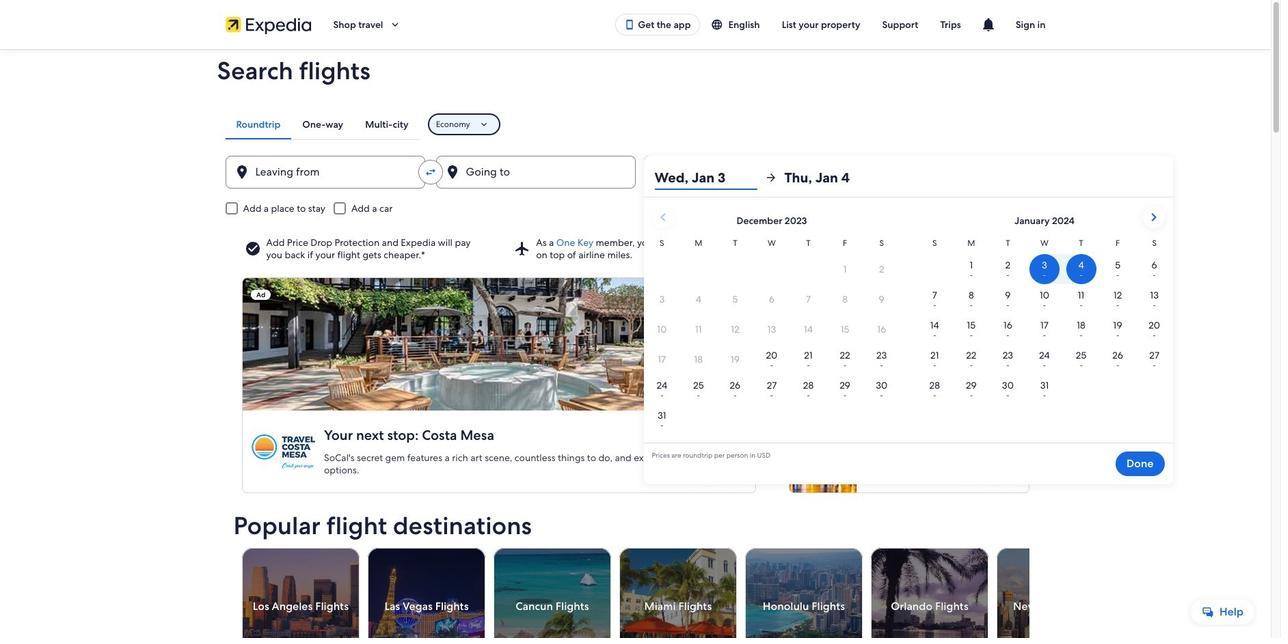 Task type: locate. For each thing, give the bounding box(es) containing it.
main content
[[0, 49, 1272, 639]]

previous month image
[[655, 209, 671, 226]]

orlando flights image
[[871, 549, 989, 639]]

swap origin and destination values image
[[424, 166, 437, 179]]

tab list
[[225, 109, 420, 140]]

small image
[[711, 18, 729, 31]]

communication center icon image
[[981, 16, 997, 33]]

las vegas flights image
[[368, 549, 485, 639]]

miami flights image
[[619, 549, 737, 639]]

shop travel image
[[389, 18, 401, 31]]



Task type: vqa. For each thing, say whether or not it's contained in the screenshot.
Cancun Flights "image"
yes



Task type: describe. For each thing, give the bounding box(es) containing it.
honolulu flights image
[[745, 549, 863, 639]]

next image
[[1022, 599, 1038, 616]]

expedia logo image
[[225, 15, 312, 34]]

new york flights image
[[997, 549, 1115, 639]]

cancun flights image
[[494, 549, 611, 639]]

next month image
[[1146, 209, 1163, 226]]

los angeles flights image
[[242, 549, 359, 639]]

popular flight destinations region
[[225, 513, 1115, 639]]

download the app button image
[[625, 19, 636, 30]]

previous image
[[234, 599, 250, 616]]



